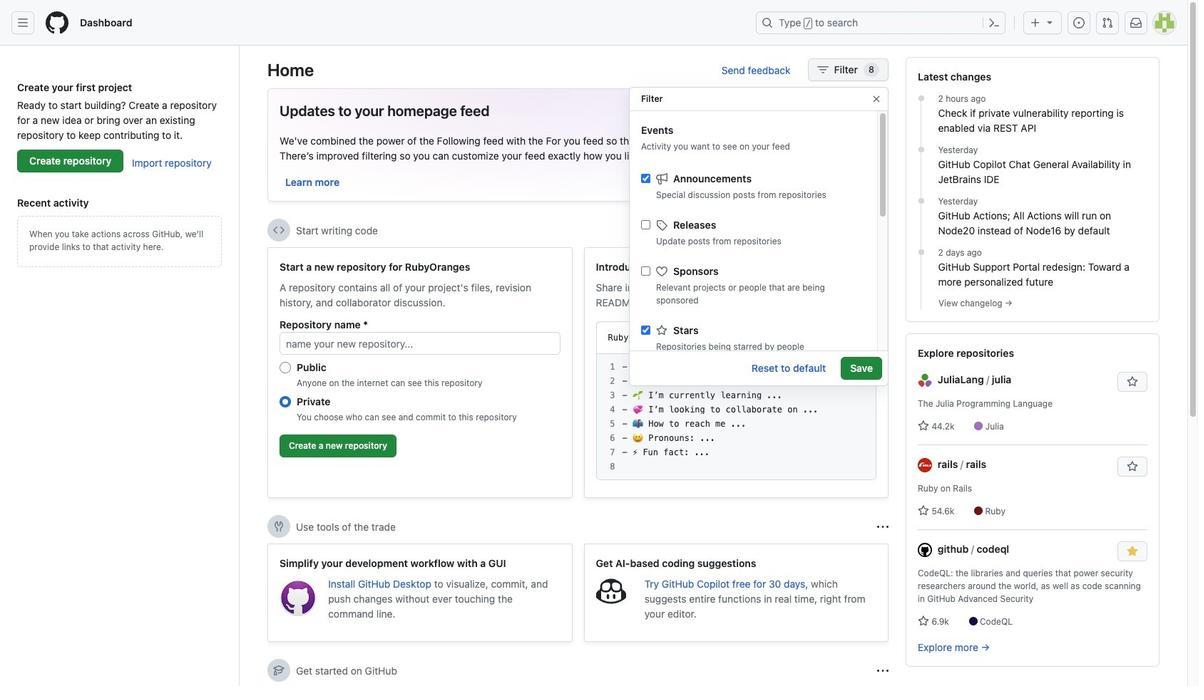 Task type: describe. For each thing, give the bounding box(es) containing it.
star this repository image for @julialang profile icon
[[1127, 377, 1138, 388]]

start a new repository element
[[267, 247, 572, 499]]

1 dot fill image from the top
[[915, 93, 927, 104]]

1 dot fill image from the top
[[915, 195, 927, 207]]

plus image
[[1030, 17, 1041, 29]]

explore element
[[906, 57, 1160, 687]]

3 why am i seeing this? image from the top
[[877, 666, 889, 677]]

@github profile image
[[918, 544, 932, 558]]

star image for @julialang profile icon
[[918, 421, 929, 432]]

issue opened image
[[1073, 17, 1085, 29]]

@julialang profile image
[[918, 374, 932, 388]]

triangle down image
[[1044, 16, 1056, 28]]

@rails profile image
[[918, 459, 932, 473]]



Task type: vqa. For each thing, say whether or not it's contained in the screenshot.
Unstar this repository icon
yes



Task type: locate. For each thing, give the bounding box(es) containing it.
why am i seeing this? image
[[877, 225, 889, 236], [877, 522, 889, 533], [877, 666, 889, 677]]

star image
[[656, 325, 668, 336], [918, 421, 929, 432], [918, 506, 929, 517], [918, 616, 929, 628]]

dot fill image
[[915, 93, 927, 104], [915, 144, 927, 155]]

None submit
[[818, 328, 864, 348]]

name your new repository... text field
[[280, 332, 560, 355]]

menu
[[630, 160, 877, 550]]

star image down heart icon on the right
[[656, 325, 668, 336]]

x image
[[865, 103, 877, 114]]

git pull request image
[[1102, 17, 1113, 29]]

star image for @rails profile image
[[918, 506, 929, 517]]

1 vertical spatial why am i seeing this? image
[[877, 522, 889, 533]]

0 vertical spatial dot fill image
[[915, 93, 927, 104]]

1 vertical spatial star this repository image
[[1127, 461, 1138, 473]]

get ai-based coding suggestions element
[[584, 544, 889, 643]]

None checkbox
[[641, 267, 650, 276]]

0 vertical spatial star this repository image
[[1127, 377, 1138, 388]]

1 why am i seeing this? image from the top
[[877, 225, 889, 236]]

1 vertical spatial dot fill image
[[915, 247, 927, 258]]

2 star this repository image from the top
[[1127, 461, 1138, 473]]

github desktop image
[[280, 580, 317, 617]]

close menu image
[[871, 93, 882, 105]]

2 vertical spatial why am i seeing this? image
[[877, 666, 889, 677]]

command palette image
[[989, 17, 1000, 29]]

why am i seeing this? image for introduce yourself with a profile readme element
[[877, 225, 889, 236]]

unstar this repository image
[[1127, 546, 1138, 558]]

why am i seeing this? image for get ai-based coding suggestions element
[[877, 522, 889, 533]]

mortar board image
[[273, 665, 285, 677]]

0 vertical spatial why am i seeing this? image
[[877, 225, 889, 236]]

star image up @rails profile image
[[918, 421, 929, 432]]

tools image
[[273, 521, 285, 533]]

filter image
[[817, 64, 828, 76]]

star image down @github profile image
[[918, 616, 929, 628]]

star image up @github profile image
[[918, 506, 929, 517]]

2 dot fill image from the top
[[915, 247, 927, 258]]

1 star this repository image from the top
[[1127, 377, 1138, 388]]

star image for @github profile image
[[918, 616, 929, 628]]

homepage image
[[46, 11, 68, 34]]

1 vertical spatial dot fill image
[[915, 144, 927, 155]]

None radio
[[280, 362, 291, 374], [280, 397, 291, 408], [280, 362, 291, 374], [280, 397, 291, 408]]

code image
[[273, 225, 285, 236]]

star this repository image for @rails profile image
[[1127, 461, 1138, 473]]

explore repositories navigation
[[906, 334, 1160, 668]]

tag image
[[656, 219, 668, 231]]

megaphone image
[[656, 173, 668, 184]]

2 why am i seeing this? image from the top
[[877, 522, 889, 533]]

none submit inside introduce yourself with a profile readme element
[[818, 328, 864, 348]]

simplify your development workflow with a gui element
[[267, 544, 572, 643]]

dot fill image
[[915, 195, 927, 207], [915, 247, 927, 258]]

2 dot fill image from the top
[[915, 144, 927, 155]]

heart image
[[656, 266, 668, 277]]

introduce yourself with a profile readme element
[[584, 247, 889, 499]]

0 vertical spatial dot fill image
[[915, 195, 927, 207]]

None checkbox
[[641, 174, 650, 183], [641, 220, 650, 230], [641, 326, 650, 335], [641, 174, 650, 183], [641, 220, 650, 230], [641, 326, 650, 335]]

star this repository image
[[1127, 377, 1138, 388], [1127, 461, 1138, 473]]

notifications image
[[1130, 17, 1142, 29]]



